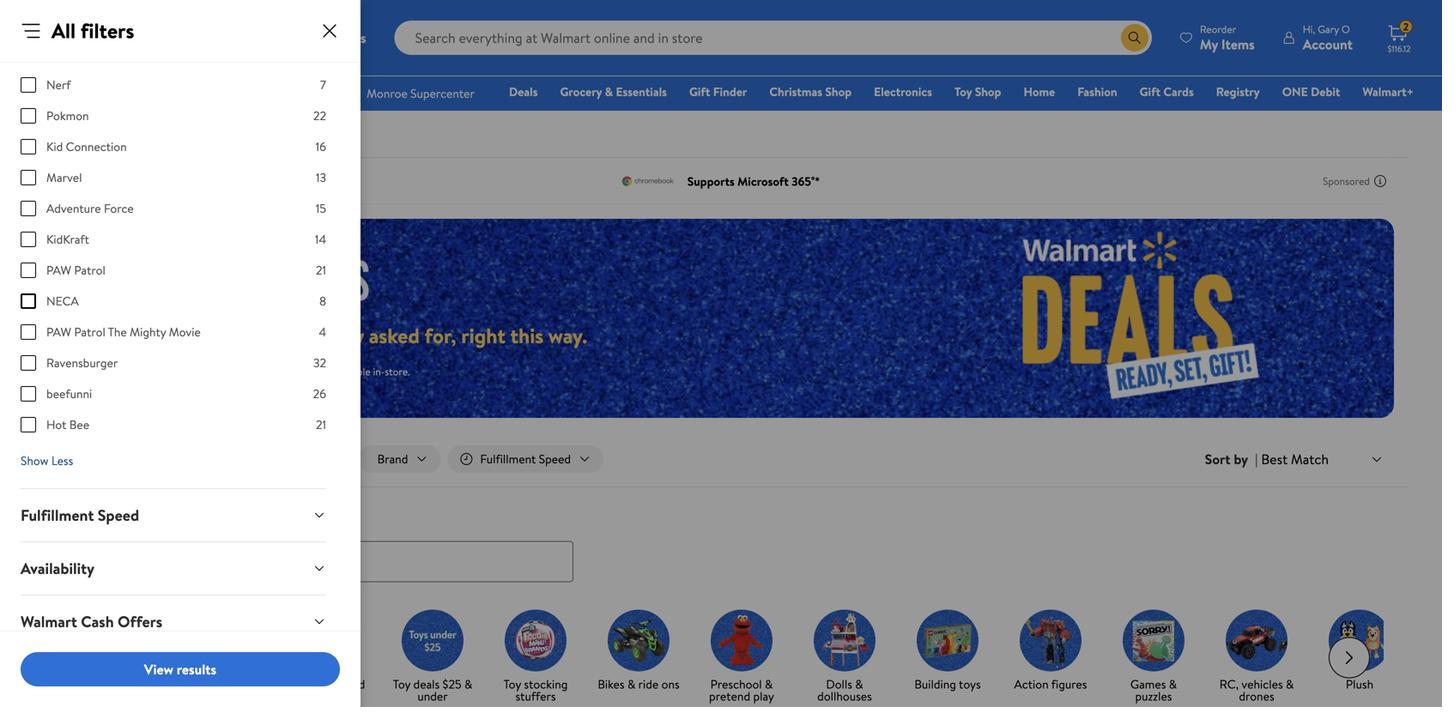 Task type: locate. For each thing, give the bounding box(es) containing it.
essentials
[[616, 83, 667, 100]]

electronics link
[[867, 82, 940, 101]]

dolls
[[826, 676, 853, 693]]

& right vehicles
[[1286, 676, 1294, 693]]

store.
[[385, 364, 410, 379]]

sort by |
[[1205, 450, 1258, 469]]

None checkbox
[[21, 108, 36, 124], [21, 201, 36, 216], [21, 232, 36, 247], [21, 294, 36, 309], [21, 355, 36, 371], [21, 417, 36, 433], [21, 108, 36, 124], [21, 201, 36, 216], [21, 232, 36, 247], [21, 294, 36, 309], [21, 355, 36, 371], [21, 417, 36, 433]]

0 horizontal spatial by
[[224, 676, 237, 693]]

0 horizontal spatial walmart black friday deals for days image
[[69, 258, 385, 301]]

checks.
[[189, 364, 221, 379]]

Search search field
[[395, 21, 1152, 55]]

availability
[[21, 558, 95, 580]]

toy shop
[[955, 83, 1002, 100]]

& left ride
[[628, 676, 636, 693]]

21 down 26
[[316, 416, 326, 433]]

& for bikes
[[628, 676, 636, 693]]

paw up neca
[[46, 262, 71, 279]]

hot bee
[[46, 416, 89, 433]]

walmart black friday deals for days image
[[904, 219, 1394, 418], [69, 258, 385, 301]]

stuffers
[[516, 688, 556, 705]]

1 vertical spatial by
[[224, 676, 237, 693]]

electronics
[[874, 83, 933, 100]]

adventure
[[46, 200, 101, 217]]

1 vertical spatial 21
[[316, 416, 326, 433]]

0 horizontal spatial gift
[[689, 83, 710, 100]]

None checkbox
[[21, 77, 36, 93], [21, 139, 36, 155], [21, 170, 36, 185], [21, 263, 36, 278], [21, 325, 36, 340], [21, 386, 36, 402], [21, 77, 36, 93], [21, 139, 36, 155], [21, 170, 36, 185], [21, 263, 36, 278], [21, 325, 36, 340], [21, 386, 36, 402]]

dolls and dollhouses image
[[814, 610, 876, 672]]

2 patrol from the top
[[74, 324, 105, 340]]

building toys link
[[903, 610, 993, 694]]

toy inside search box
[[55, 507, 77, 529]]

search image
[[69, 555, 82, 569]]

view
[[144, 660, 173, 679]]

plush
[[1346, 676, 1374, 693]]

toy left under
[[393, 676, 411, 693]]

& right grocery
[[605, 83, 613, 100]]

0 vertical spatial patrol
[[74, 262, 105, 279]]

by inside shop by age link
[[224, 676, 237, 693]]

1 patrol from the top
[[74, 262, 105, 279]]

gift
[[689, 83, 710, 100], [1140, 83, 1161, 100]]

close panel image
[[319, 21, 340, 41]]

they
[[325, 321, 364, 350]]

& inside the toy deals $25 & under
[[464, 676, 472, 693]]

debit
[[1311, 83, 1341, 100]]

& right "$25"
[[464, 676, 472, 693]]

grocery & essentials link
[[553, 82, 675, 101]]

& right dolls
[[855, 676, 863, 693]]

supplies
[[96, 364, 131, 379]]

&
[[605, 83, 613, 100], [464, 676, 472, 693], [628, 676, 636, 693], [765, 676, 773, 693], [855, 676, 863, 693], [1169, 676, 1177, 693], [1286, 676, 1294, 693]]

0 vertical spatial paw
[[46, 262, 71, 279]]

for,
[[425, 321, 456, 350]]

rc,
[[1220, 676, 1239, 693]]

deals
[[81, 507, 115, 529], [132, 676, 158, 693], [413, 676, 440, 693], [317, 688, 343, 705]]

by inside 'sort and filter section' element
[[1234, 450, 1249, 469]]

|
[[1255, 450, 1258, 469]]

& for games
[[1169, 676, 1177, 693]]

21 down 14
[[316, 262, 326, 279]]

1 horizontal spatial gift
[[1140, 83, 1161, 100]]

2 paw from the top
[[46, 324, 71, 340]]

walmart cash offers
[[21, 611, 162, 633]]

deals left "$25"
[[413, 676, 440, 693]]

shop by age image
[[196, 610, 258, 672]]

2 gift from the left
[[1140, 83, 1161, 100]]

select
[[224, 364, 252, 379]]

& inside the preschool & pretend play
[[765, 676, 773, 693]]

1 vertical spatial patrol
[[74, 324, 105, 340]]

shop all deals image
[[93, 610, 155, 672]]

& inside dolls & dollhouses
[[855, 676, 863, 693]]

21
[[316, 262, 326, 279], [316, 416, 326, 433]]

action figures
[[1015, 676, 1087, 693]]

one debit link
[[1275, 82, 1348, 101]]

patrol left the
[[74, 324, 105, 340]]

dolls & dollhouses
[[818, 676, 872, 705]]

toy stocking stuffers
[[504, 676, 568, 705]]

no
[[154, 364, 167, 379]]

christmas
[[770, 83, 823, 100]]

Toy deals search field
[[34, 507, 1408, 583]]

availability button
[[7, 543, 340, 595]]

toy for toy stocking stuffers
[[504, 676, 521, 693]]

by left age
[[224, 676, 237, 693]]

deals
[[509, 83, 538, 100]]

toy deals $25 & under link
[[388, 610, 477, 706]]

21 for hot bee
[[316, 416, 326, 433]]

walmart+
[[1363, 83, 1414, 100]]

paw down neca
[[46, 324, 71, 340]]

dolls & dollhouses link
[[800, 610, 890, 706]]

home link
[[1016, 82, 1063, 101]]

toy inside the toy deals $25 & under
[[393, 676, 411, 693]]

shop all deals
[[89, 676, 158, 693]]

deals right the top
[[317, 688, 343, 705]]

registry
[[1216, 83, 1260, 100]]

22
[[313, 107, 326, 124]]

gift for gift finder
[[689, 83, 710, 100]]

& inside games & puzzles
[[1169, 676, 1177, 693]]

patrol for paw patrol the mighty movie
[[74, 324, 105, 340]]

toy left stocking
[[504, 676, 521, 693]]

deals inside search box
[[81, 507, 115, 529]]

radio-controlled, vehicles and drones image
[[1226, 610, 1288, 672]]

show less button
[[7, 447, 87, 475]]

1 21 from the top
[[316, 262, 326, 279]]

gift cards
[[1140, 83, 1194, 100]]

2 21 from the top
[[316, 416, 326, 433]]

1 gift from the left
[[689, 83, 710, 100]]

0 vertical spatial 21
[[316, 262, 326, 279]]

$25
[[443, 676, 462, 693]]

brand
[[335, 676, 365, 693]]

gift inside "link"
[[689, 83, 710, 100]]

& right games
[[1169, 676, 1177, 693]]

rc, vehicles & drones link
[[1212, 610, 1302, 706]]

by for shop
[[224, 676, 237, 693]]

by
[[1234, 450, 1249, 469], [224, 676, 237, 693]]

preschool toys image
[[711, 610, 773, 672]]

major
[[69, 321, 120, 350]]

sponsored
[[1323, 174, 1370, 188]]

be
[[319, 364, 330, 379]]

stocking
[[524, 676, 568, 693]]

toys under 25 dollars image
[[402, 610, 464, 672]]

fashion link
[[1070, 82, 1125, 101]]

asked
[[369, 321, 420, 350]]

deals up search image
[[81, 507, 115, 529]]

all filters image
[[60, 453, 88, 466]]

rc, vehicles & drones
[[1220, 676, 1294, 705]]

deals right all
[[132, 676, 158, 693]]

age
[[239, 676, 258, 693]]

gift left 'finder'
[[689, 83, 710, 100]]

gift left the cards
[[1140, 83, 1161, 100]]

2
[[1404, 19, 1409, 34]]

home
[[1024, 83, 1055, 100]]

toy right electronics link
[[955, 83, 972, 100]]

1 vertical spatial paw
[[46, 324, 71, 340]]

action
[[1015, 676, 1049, 693]]

top toy brand deals link
[[285, 610, 374, 706]]

on
[[195, 321, 218, 350]]

shop
[[825, 83, 852, 100], [975, 83, 1002, 100], [89, 676, 115, 693], [195, 676, 221, 693]]

connection
[[66, 138, 127, 155]]

0 vertical spatial by
[[1234, 450, 1249, 469]]

toy inside toy stocking stuffers
[[504, 676, 521, 693]]

building
[[915, 676, 956, 693]]

shop all deals link
[[79, 610, 168, 694]]

filters
[[81, 16, 134, 45]]

by left the | at the bottom right of page
[[1234, 450, 1249, 469]]

action figures image
[[1020, 610, 1082, 672]]

patrol down kidkraft
[[74, 262, 105, 279]]

bikes & ride ons link
[[594, 610, 683, 694]]

toy up search image
[[55, 507, 77, 529]]

all
[[52, 16, 76, 45]]

1 paw from the top
[[46, 262, 71, 279]]

brand group
[[21, 0, 326, 447]]

& right preschool
[[765, 676, 773, 693]]

1 horizontal spatial by
[[1234, 450, 1249, 469]]



Task type: vqa. For each thing, say whether or not it's contained in the screenshot.
Figures
yes



Task type: describe. For each thing, give the bounding box(es) containing it.
puzzles
[[1136, 688, 1172, 705]]

sort and filter section element
[[34, 432, 1408, 487]]

last.
[[134, 364, 151, 379]]

toy stocking stuffers link
[[491, 610, 580, 706]]

top toy brand deals image
[[299, 610, 361, 672]]

toy for toy deals
[[55, 507, 77, 529]]

plush toys image
[[1329, 610, 1391, 672]]

rain
[[170, 364, 186, 379]]

one
[[1283, 83, 1308, 100]]

games
[[1131, 676, 1166, 693]]

paw for paw patrol the mighty movie
[[46, 324, 71, 340]]

gift finder link
[[682, 82, 755, 101]]

7
[[320, 76, 326, 93]]

toy
[[316, 676, 332, 693]]

& for grocery
[[605, 83, 613, 100]]

action figures link
[[1006, 610, 1096, 694]]

by for sort
[[1234, 450, 1249, 469]]

patrol for paw patrol
[[74, 262, 105, 279]]

toy for toy shop
[[955, 83, 972, 100]]

offers
[[118, 611, 162, 633]]

& inside the rc, vehicles & drones
[[1286, 676, 1294, 693]]

shop by age
[[195, 676, 258, 693]]

figures
[[1052, 676, 1087, 693]]

cards
[[1164, 83, 1194, 100]]

neca
[[46, 293, 79, 310]]

adventure force
[[46, 200, 134, 217]]

toys
[[959, 676, 981, 693]]

21 for paw patrol
[[316, 262, 326, 279]]

movie
[[169, 324, 201, 340]]

ons
[[662, 676, 680, 693]]

marvel
[[46, 169, 82, 186]]

bikes & ride ons
[[598, 676, 680, 693]]

results
[[177, 660, 216, 679]]

games & puzzles
[[1131, 676, 1177, 705]]

ride-on toys image
[[608, 610, 670, 672]]

kid connection
[[46, 138, 127, 155]]

games & puzzles link
[[1109, 610, 1199, 706]]

may
[[281, 364, 299, 379]]

toy stocking stuffers image
[[505, 610, 567, 672]]

in-
[[373, 364, 385, 379]]

cash
[[81, 611, 114, 633]]

Search in Toy deals search field
[[55, 541, 574, 583]]

walmart
[[21, 611, 77, 633]]

play
[[753, 688, 774, 705]]

toy for toy deals $25 & under
[[393, 676, 411, 693]]

Walmart Site-Wide search field
[[395, 21, 1152, 55]]

ride
[[639, 676, 659, 693]]

32
[[313, 355, 326, 371]]

less
[[51, 452, 73, 469]]

vehicles
[[1242, 676, 1283, 693]]

not
[[302, 364, 317, 379]]

hot
[[46, 416, 66, 433]]

toy deals
[[55, 507, 115, 529]]

deals link
[[501, 82, 546, 101]]

kid
[[46, 138, 63, 155]]

fulfillment speed button
[[7, 489, 340, 542]]

one debit
[[1283, 83, 1341, 100]]

& for dolls
[[855, 676, 863, 693]]

next slide for chipmodulewithimages list image
[[1329, 638, 1370, 679]]

games and puzzles image
[[1123, 610, 1185, 672]]

walmart cash offers button
[[7, 596, 340, 648]]

8
[[320, 293, 326, 310]]

dollhouses
[[818, 688, 872, 705]]

paw for paw patrol
[[46, 262, 71, 279]]

26
[[313, 386, 326, 402]]

building toys
[[915, 676, 981, 693]]

beefunni
[[46, 386, 92, 402]]

toy shop link
[[947, 82, 1009, 101]]

deals inside top toy brand deals
[[317, 688, 343, 705]]

building toys image
[[917, 610, 979, 672]]

view results button
[[21, 653, 340, 687]]

walmart image
[[27, 24, 139, 52]]

top toy brand deals
[[294, 676, 365, 705]]

grocery
[[560, 83, 602, 100]]

pokmon
[[46, 107, 89, 124]]

toys
[[55, 126, 78, 143]]

gift finder
[[689, 83, 747, 100]]

show less
[[21, 452, 73, 469]]

while supplies last. no rain checks. select items may not be available in-store.
[[69, 364, 410, 379]]

$116.12
[[1388, 43, 1411, 55]]

all
[[118, 676, 129, 693]]

all filters dialog
[[0, 0, 361, 708]]

13
[[316, 169, 326, 186]]

preschool & pretend play link
[[697, 610, 787, 706]]

& for preschool
[[765, 676, 773, 693]]

mighty
[[130, 324, 166, 340]]

toy deals $25 & under
[[393, 676, 472, 705]]

drones
[[1239, 688, 1275, 705]]

items
[[254, 364, 279, 379]]

available
[[333, 364, 371, 379]]

deals inside the toy deals $25 & under
[[413, 676, 440, 693]]

the
[[108, 324, 127, 340]]

christmas shop link
[[762, 82, 860, 101]]

paw patrol the mighty movie
[[46, 324, 201, 340]]

speed
[[98, 505, 139, 526]]

4
[[319, 324, 326, 340]]

way.
[[549, 321, 587, 350]]

gift cards link
[[1132, 82, 1202, 101]]

walmart+ link
[[1355, 82, 1422, 101]]

1 horizontal spatial walmart black friday deals for days image
[[904, 219, 1394, 418]]

gift for gift cards
[[1140, 83, 1161, 100]]

bee
[[69, 416, 89, 433]]

preschool
[[711, 676, 762, 693]]



